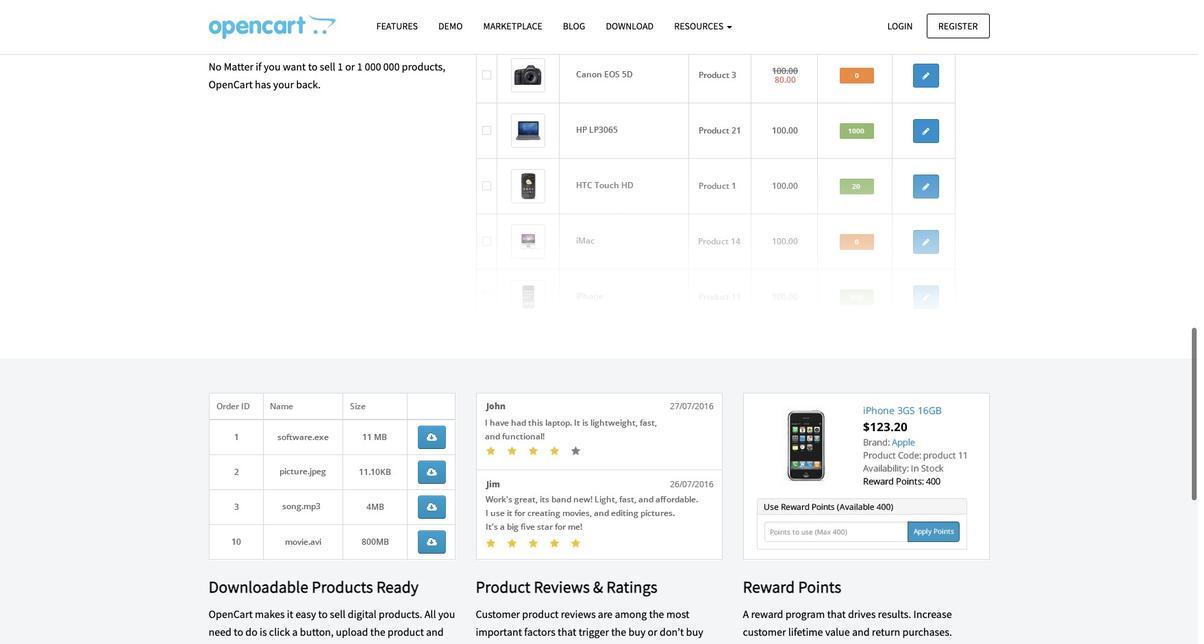Task type: describe. For each thing, give the bounding box(es) containing it.
that inside a reward program that drives results. increase customer lifetime value and return purchases.
[[827, 602, 846, 616]]

no
[[209, 54, 222, 68]]

drives
[[848, 602, 876, 616]]

register
[[938, 20, 978, 32]]

opencart inside opencart makes it easy to sell digital products. all you need to do is click a button, upload the product and set the price. voila! your products are ready to be sold.
[[209, 602, 253, 616]]

don't
[[660, 620, 684, 634]]

1 000 from the left
[[365, 54, 381, 68]]

easy
[[296, 602, 316, 616]]

product reviews & retings image
[[476, 388, 722, 556]]

marketplace link
[[473, 14, 553, 38]]

login
[[888, 20, 913, 32]]

click
[[269, 620, 290, 634]]

the right the set at the left bottom
[[224, 637, 240, 645]]

resources
[[674, 20, 725, 32]]

ratings
[[606, 571, 658, 593]]

downloadable products ready image
[[209, 388, 455, 556]]

&
[[593, 571, 603, 593]]

make.
[[571, 637, 599, 645]]

download link
[[596, 14, 664, 38]]

unlimited products image
[[476, 0, 955, 319]]

the left most
[[649, 602, 664, 616]]

opencart makes it easy to sell digital products. all you need to do is click a button, upload the product and set the price. voila! your products are ready to be sold.
[[209, 602, 455, 645]]

return
[[872, 620, 900, 634]]

login link
[[876, 13, 925, 38]]

opencart inside customer product reviews are among the most important factors that trigger the buy or don't buy decisions customers make. opencart comes with
[[601, 637, 645, 645]]

you inside opencart makes it easy to sell digital products. all you need to do is click a button, upload the product and set the price. voila! your products are ready to be sold.
[[438, 602, 455, 616]]

to left "be"
[[408, 637, 417, 645]]

a reward program that drives results. increase customer lifetime value and return purchases.
[[743, 602, 952, 634]]

and inside opencart makes it easy to sell digital products. all you need to do is click a button, upload the product and set the price. voila! your products are ready to be sold.
[[426, 620, 444, 634]]

customer
[[476, 602, 520, 616]]

want
[[283, 54, 306, 68]]

digital
[[348, 602, 377, 616]]

among
[[615, 602, 647, 616]]

are inside opencart makes it easy to sell digital products. all you need to do is click a button, upload the product and set the price. voila! your products are ready to be sold.
[[363, 637, 378, 645]]

opencart inside no matter if you want to sell 1 or 1 000 000 products, opencart has your back.
[[209, 72, 253, 85]]

price.
[[242, 637, 267, 645]]

to left do
[[234, 620, 243, 634]]

value
[[825, 620, 850, 634]]

your
[[273, 72, 294, 85]]

set
[[209, 637, 222, 645]]

comes
[[647, 637, 677, 645]]

lifetime
[[788, 620, 823, 634]]

purchases.
[[903, 620, 952, 634]]

ready
[[380, 637, 406, 645]]

customers
[[521, 637, 569, 645]]

are inside customer product reviews are among the most important factors that trigger the buy or don't buy decisions customers make. opencart comes with
[[598, 602, 613, 616]]

trigger
[[579, 620, 609, 634]]

reward points
[[743, 571, 841, 593]]

2 1 from the left
[[357, 54, 363, 68]]

all
[[425, 602, 436, 616]]

a
[[292, 620, 298, 634]]

be
[[419, 637, 431, 645]]

to inside no matter if you want to sell 1 or 1 000 000 products, opencart has your back.
[[308, 54, 318, 68]]

reward
[[743, 571, 795, 593]]

customer
[[743, 620, 786, 634]]

important
[[476, 620, 522, 634]]

product reviews & ratings
[[476, 571, 658, 593]]

if
[[256, 54, 262, 68]]

upload
[[336, 620, 368, 634]]

has
[[255, 72, 271, 85]]

the up ready on the bottom left of the page
[[370, 620, 385, 634]]

makes
[[255, 602, 285, 616]]

opencart - features image
[[209, 14, 335, 39]]

factors
[[524, 620, 556, 634]]



Task type: vqa. For each thing, say whether or not it's contained in the screenshot.
make.
yes



Task type: locate. For each thing, give the bounding box(es) containing it.
1 vertical spatial opencart
[[209, 602, 253, 616]]

reward points image
[[743, 388, 990, 556]]

and
[[426, 620, 444, 634], [852, 620, 870, 634]]

to
[[308, 54, 318, 68], [318, 602, 328, 616], [234, 620, 243, 634], [408, 637, 417, 645]]

downloadable products ready
[[209, 571, 419, 593]]

you inside no matter if you want to sell 1 or 1 000 000 products, opencart has your back.
[[264, 54, 281, 68]]

features link
[[366, 14, 428, 38]]

button,
[[300, 620, 334, 634]]

1 horizontal spatial that
[[827, 602, 846, 616]]

resources link
[[664, 14, 743, 38]]

product inside opencart makes it easy to sell digital products. all you need to do is click a button, upload the product and set the price. voila! your products are ready to be sold.
[[388, 620, 424, 634]]

sell inside opencart makes it easy to sell digital products. all you need to do is click a button, upload the product and set the price. voila! your products are ready to be sold.
[[330, 602, 346, 616]]

sell
[[320, 54, 335, 68], [330, 602, 346, 616]]

products for downloadable
[[312, 571, 373, 593]]

0 horizontal spatial buy
[[629, 620, 646, 634]]

1 horizontal spatial or
[[648, 620, 658, 634]]

that
[[827, 602, 846, 616], [558, 620, 576, 634]]

2 000 from the left
[[383, 54, 400, 68]]

0 vertical spatial product
[[522, 602, 559, 616]]

matter
[[224, 54, 253, 68]]

or right want
[[345, 54, 355, 68]]

a
[[743, 602, 749, 616]]

are
[[598, 602, 613, 616], [363, 637, 378, 645]]

blog
[[563, 20, 585, 32]]

1 and from the left
[[426, 620, 444, 634]]

0 horizontal spatial you
[[264, 54, 281, 68]]

download
[[606, 20, 654, 32]]

and inside a reward program that drives results. increase customer lifetime value and return purchases.
[[852, 620, 870, 634]]

results.
[[878, 602, 911, 616]]

downloadable
[[209, 571, 308, 593]]

sell up back.
[[320, 54, 335, 68]]

opencart up need
[[209, 602, 253, 616]]

1 horizontal spatial and
[[852, 620, 870, 634]]

reward
[[751, 602, 783, 616]]

buy
[[629, 620, 646, 634], [686, 620, 703, 634]]

0 horizontal spatial 000
[[365, 54, 381, 68]]

000 left 'products,'
[[383, 54, 400, 68]]

unlimited products
[[209, 14, 375, 40]]

product
[[522, 602, 559, 616], [388, 620, 424, 634]]

ready
[[376, 571, 419, 593]]

register link
[[927, 13, 990, 38]]

0 vertical spatial opencart
[[209, 72, 253, 85]]

1 right want
[[338, 54, 343, 68]]

or up comes at the bottom right of the page
[[648, 620, 658, 634]]

1 horizontal spatial product
[[522, 602, 559, 616]]

0 horizontal spatial 1
[[338, 54, 343, 68]]

buy right don't
[[686, 620, 703, 634]]

that inside customer product reviews are among the most important factors that trigger the buy or don't buy decisions customers make. opencart comes with
[[558, 620, 576, 634]]

0 vertical spatial products
[[298, 14, 375, 40]]

products.
[[379, 602, 422, 616]]

1 vertical spatial or
[[648, 620, 658, 634]]

1 vertical spatial you
[[438, 602, 455, 616]]

1 horizontal spatial you
[[438, 602, 455, 616]]

sell up upload
[[330, 602, 346, 616]]

2 and from the left
[[852, 620, 870, 634]]

voila!
[[269, 637, 295, 645]]

most
[[666, 602, 690, 616]]

reviews
[[534, 571, 590, 593]]

opencart down "matter"
[[209, 72, 253, 85]]

blog link
[[553, 14, 596, 38]]

features
[[376, 20, 418, 32]]

need
[[209, 620, 232, 634]]

1 horizontal spatial 1
[[357, 54, 363, 68]]

back.
[[296, 72, 321, 85]]

1 horizontal spatial are
[[598, 602, 613, 616]]

2 buy from the left
[[686, 620, 703, 634]]

1 horizontal spatial 000
[[383, 54, 400, 68]]

opencart
[[209, 72, 253, 85], [209, 602, 253, 616], [601, 637, 645, 645]]

000
[[365, 54, 381, 68], [383, 54, 400, 68]]

buy down among
[[629, 620, 646, 634]]

are left ready on the bottom left of the page
[[363, 637, 378, 645]]

1 left 'products,'
[[357, 54, 363, 68]]

sell inside no matter if you want to sell 1 or 1 000 000 products, opencart has your back.
[[320, 54, 335, 68]]

1 vertical spatial products
[[312, 571, 373, 593]]

marketplace
[[483, 20, 542, 32]]

program
[[786, 602, 825, 616]]

0 horizontal spatial and
[[426, 620, 444, 634]]

0 vertical spatial or
[[345, 54, 355, 68]]

0 horizontal spatial that
[[558, 620, 576, 634]]

product inside customer product reviews are among the most important factors that trigger the buy or don't buy decisions customers make. opencart comes with
[[522, 602, 559, 616]]

1 buy from the left
[[629, 620, 646, 634]]

is
[[260, 620, 267, 634]]

the down among
[[611, 620, 626, 634]]

1 1 from the left
[[338, 54, 343, 68]]

0 vertical spatial that
[[827, 602, 846, 616]]

increase
[[914, 602, 952, 616]]

your
[[297, 637, 318, 645]]

that up value
[[827, 602, 846, 616]]

it
[[287, 602, 293, 616]]

product up factors
[[522, 602, 559, 616]]

decisions
[[476, 637, 519, 645]]

reviews
[[561, 602, 596, 616]]

you right if
[[264, 54, 281, 68]]

do
[[245, 620, 257, 634]]

product down products.
[[388, 620, 424, 634]]

products for unlimited
[[298, 14, 375, 40]]

you
[[264, 54, 281, 68], [438, 602, 455, 616]]

000 down features link
[[365, 54, 381, 68]]

1 vertical spatial are
[[363, 637, 378, 645]]

products up digital
[[312, 571, 373, 593]]

or inside no matter if you want to sell 1 or 1 000 000 products, opencart has your back.
[[345, 54, 355, 68]]

0 horizontal spatial or
[[345, 54, 355, 68]]

or
[[345, 54, 355, 68], [648, 620, 658, 634]]

and up 'sold.'
[[426, 620, 444, 634]]

demo link
[[428, 14, 473, 38]]

0 horizontal spatial product
[[388, 620, 424, 634]]

that down reviews on the left bottom
[[558, 620, 576, 634]]

and down drives
[[852, 620, 870, 634]]

2 vertical spatial opencart
[[601, 637, 645, 645]]

0 vertical spatial are
[[598, 602, 613, 616]]

1 vertical spatial product
[[388, 620, 424, 634]]

opencart down trigger
[[601, 637, 645, 645]]

to up back.
[[308, 54, 318, 68]]

1 horizontal spatial buy
[[686, 620, 703, 634]]

are up trigger
[[598, 602, 613, 616]]

to right "easy"
[[318, 602, 328, 616]]

products up no matter if you want to sell 1 or 1 000 000 products, opencart has your back.
[[298, 14, 375, 40]]

products
[[320, 637, 361, 645]]

unlimited
[[209, 14, 294, 40]]

products,
[[402, 54, 445, 68]]

1 vertical spatial that
[[558, 620, 576, 634]]

0 vertical spatial sell
[[320, 54, 335, 68]]

points
[[798, 571, 841, 593]]

product
[[476, 571, 531, 593]]

you right all
[[438, 602, 455, 616]]

1 vertical spatial sell
[[330, 602, 346, 616]]

sold.
[[433, 637, 455, 645]]

or inside customer product reviews are among the most important factors that trigger the buy or don't buy decisions customers make. opencart comes with
[[648, 620, 658, 634]]

0 vertical spatial you
[[264, 54, 281, 68]]

products
[[298, 14, 375, 40], [312, 571, 373, 593]]

the
[[649, 602, 664, 616], [370, 620, 385, 634], [611, 620, 626, 634], [224, 637, 240, 645]]

no matter if you want to sell 1 or 1 000 000 products, opencart has your back.
[[209, 54, 445, 85]]

demo
[[438, 20, 463, 32]]

customer product reviews are among the most important factors that trigger the buy or don't buy decisions customers make. opencart comes with
[[476, 602, 710, 645]]

1
[[338, 54, 343, 68], [357, 54, 363, 68]]

0 horizontal spatial are
[[363, 637, 378, 645]]



